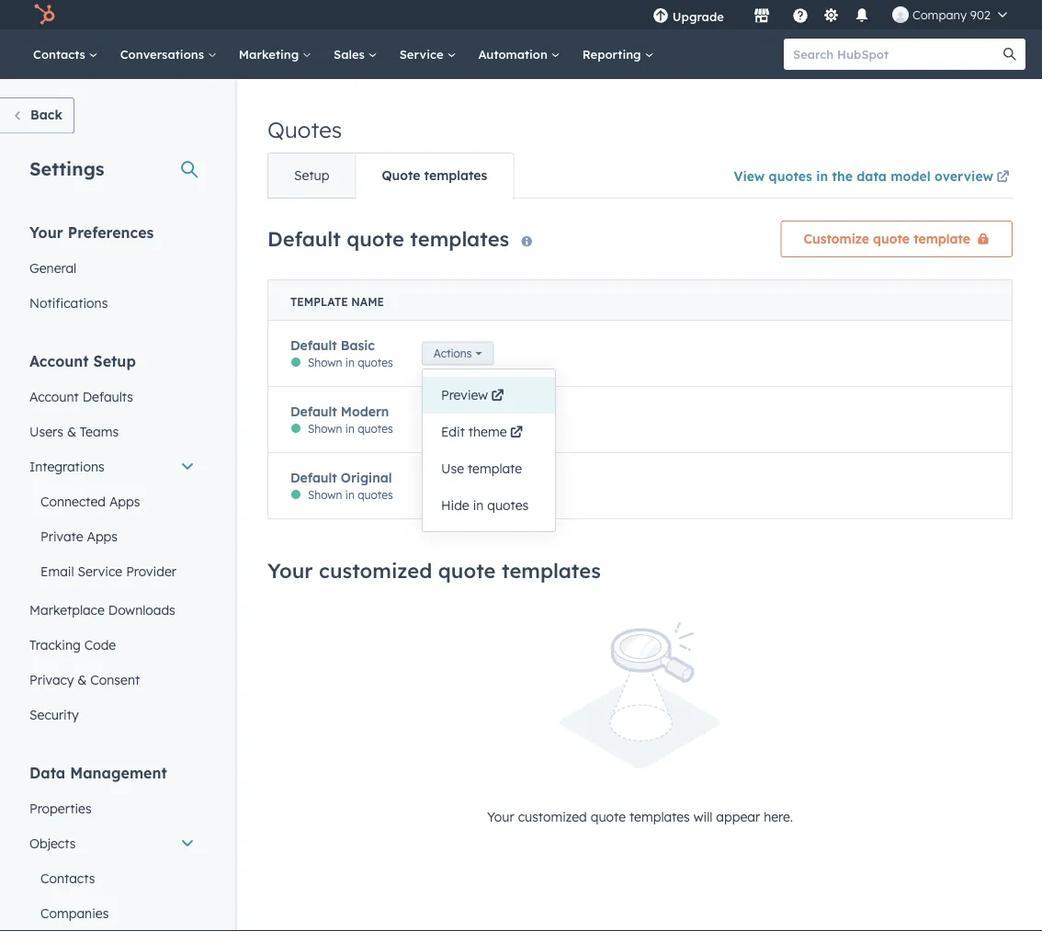 Task type: describe. For each thing, give the bounding box(es) containing it.
notifications link
[[18, 285, 206, 320]]

hide in quotes
[[441, 497, 529, 513]]

basic
[[341, 337, 375, 353]]

modern
[[341, 403, 389, 419]]

privacy
[[29, 672, 74, 688]]

customize
[[804, 231, 870, 247]]

your for your customized quote templates
[[268, 557, 313, 583]]

original
[[341, 469, 392, 486]]

apps for connected apps
[[109, 493, 140, 509]]

default for default basic
[[291, 337, 337, 353]]

properties
[[29, 800, 92, 816]]

settings link
[[820, 5, 843, 24]]

data management element
[[18, 763, 206, 931]]

account for account setup
[[29, 352, 89, 370]]

marketplace downloads
[[29, 602, 175, 618]]

your for your customized quote templates will appear here.
[[487, 809, 515, 825]]

account defaults
[[29, 388, 133, 405]]

edit theme
[[441, 424, 507, 440]]

shown in quotes for basic
[[308, 356, 393, 370]]

quote
[[382, 167, 421, 183]]

consent
[[90, 672, 140, 688]]

hubspot image
[[33, 4, 55, 26]]

tracking
[[29, 637, 81, 653]]

in for original
[[345, 488, 355, 502]]

in for basic
[[345, 356, 355, 370]]

your customized quote templates will appear here.
[[487, 809, 793, 825]]

quote templates
[[382, 167, 488, 183]]

edit theme link
[[423, 414, 555, 451]]

customize quote template button
[[781, 221, 1013, 257]]

email service provider link
[[18, 554, 206, 589]]

connected apps
[[40, 493, 140, 509]]

account for account defaults
[[29, 388, 79, 405]]

shown for original
[[308, 488, 342, 502]]

marketplaces button
[[743, 0, 781, 29]]

quotes for modern
[[358, 422, 393, 436]]

private
[[40, 528, 83, 544]]

the
[[832, 168, 853, 184]]

actions button
[[422, 342, 494, 365]]

service link
[[389, 29, 467, 79]]

provider
[[126, 563, 177, 579]]

notifications
[[29, 295, 108, 311]]

marketing link
[[228, 29, 323, 79]]

automation link
[[467, 29, 572, 79]]

email service provider
[[40, 563, 177, 579]]

email
[[40, 563, 74, 579]]

users & teams
[[29, 423, 119, 439]]

customized for your customized quote templates will appear here.
[[518, 809, 587, 825]]

conversations
[[120, 46, 208, 62]]

2 link opens in a new window image from the top
[[997, 171, 1010, 184]]

use template button
[[423, 451, 555, 487]]

quotes for basic
[[358, 356, 393, 370]]

your preferences element
[[18, 222, 206, 320]]

company 902 button
[[882, 0, 1019, 29]]

account defaults link
[[18, 379, 206, 414]]

contacts link for companies link
[[18, 861, 206, 896]]

shown for modern
[[308, 422, 342, 436]]

hide
[[441, 497, 470, 513]]

shown in quotes for modern
[[308, 422, 393, 436]]

will
[[694, 809, 713, 825]]

objects button
[[18, 826, 206, 861]]

tracking code link
[[18, 627, 206, 662]]

setup inside navigation
[[294, 167, 330, 183]]

data management
[[29, 764, 167, 782]]

back
[[30, 107, 62, 123]]

security link
[[18, 697, 206, 732]]

here.
[[764, 809, 793, 825]]

company 902
[[913, 7, 991, 22]]

hubspot link
[[22, 4, 69, 26]]

preview
[[441, 387, 488, 403]]

automation
[[478, 46, 551, 62]]

settings image
[[823, 8, 840, 24]]

templates inside quote templates link
[[424, 167, 488, 183]]

account setup
[[29, 352, 136, 370]]

default modern
[[291, 403, 389, 419]]

your customized quote templates
[[268, 557, 601, 583]]

reporting
[[583, 46, 645, 62]]

view quotes in the data model overview
[[734, 168, 994, 184]]

model
[[891, 168, 931, 184]]

reporting link
[[572, 29, 665, 79]]

code
[[84, 637, 116, 653]]

your customized quote templates will appear here. alert
[[268, 622, 1013, 828]]

default for default modern
[[291, 403, 337, 419]]

default quote templates
[[268, 225, 510, 251]]

private apps
[[40, 528, 118, 544]]

quotes
[[268, 116, 342, 143]]

users & teams link
[[18, 414, 206, 449]]

0 vertical spatial template
[[914, 231, 971, 247]]

template
[[291, 295, 348, 309]]

integrations
[[29, 458, 105, 474]]

theme
[[469, 424, 507, 440]]

companies link
[[18, 896, 206, 931]]

shown for basic
[[308, 356, 342, 370]]

notifications button
[[847, 0, 878, 29]]

general
[[29, 260, 77, 276]]

default original
[[291, 469, 392, 486]]

defaults
[[82, 388, 133, 405]]

use template
[[441, 461, 522, 477]]

back link
[[0, 97, 74, 134]]

shown in quotes for original
[[308, 488, 393, 502]]

customize quote template
[[804, 231, 971, 247]]

navigation containing setup
[[268, 153, 514, 199]]

overview
[[935, 168, 994, 184]]



Task type: vqa. For each thing, say whether or not it's contained in the screenshot.
the right Your
yes



Task type: locate. For each thing, give the bounding box(es) containing it.
1 vertical spatial apps
[[87, 528, 118, 544]]

apps for private apps
[[87, 528, 118, 544]]

0 horizontal spatial setup
[[93, 352, 136, 370]]

quotes inside button
[[488, 497, 529, 513]]

account
[[29, 352, 89, 370], [29, 388, 79, 405]]

preview link
[[423, 377, 555, 414]]

0 vertical spatial contacts
[[33, 46, 89, 62]]

0 vertical spatial customized
[[319, 557, 432, 583]]

& for users
[[67, 423, 76, 439]]

shown down default original
[[308, 488, 342, 502]]

security
[[29, 707, 79, 723]]

shown down default basic
[[308, 356, 342, 370]]

shown
[[308, 356, 342, 370], [308, 422, 342, 436], [308, 488, 342, 502]]

contacts link
[[22, 29, 109, 79], [18, 861, 206, 896]]

link opens in a new window image
[[997, 166, 1010, 188], [997, 171, 1010, 184]]

1 horizontal spatial service
[[400, 46, 447, 62]]

0 horizontal spatial service
[[78, 563, 122, 579]]

in right hide
[[473, 497, 484, 513]]

1 vertical spatial account
[[29, 388, 79, 405]]

data
[[29, 764, 66, 782]]

menu item
[[737, 0, 741, 29]]

in down default original
[[345, 488, 355, 502]]

quotes down original
[[358, 488, 393, 502]]

contacts up companies
[[40, 870, 95, 886]]

preferences
[[68, 223, 154, 241]]

1 vertical spatial shown
[[308, 422, 342, 436]]

& for privacy
[[78, 672, 87, 688]]

in inside hide in quotes button
[[473, 497, 484, 513]]

use
[[441, 461, 464, 477]]

shown in quotes down default modern
[[308, 422, 393, 436]]

setup
[[294, 167, 330, 183], [93, 352, 136, 370]]

1 vertical spatial setup
[[93, 352, 136, 370]]

service inside account setup element
[[78, 563, 122, 579]]

integrations button
[[18, 449, 206, 484]]

name
[[351, 295, 384, 309]]

sales
[[334, 46, 368, 62]]

shown down default modern
[[308, 422, 342, 436]]

template down edit theme link
[[468, 461, 522, 477]]

objects
[[29, 835, 76, 851]]

company
[[913, 7, 967, 22]]

0 vertical spatial shown in quotes
[[308, 356, 393, 370]]

2 shown in quotes from the top
[[308, 422, 393, 436]]

view
[[734, 168, 765, 184]]

1 horizontal spatial setup
[[294, 167, 330, 183]]

service down private apps link
[[78, 563, 122, 579]]

0 vertical spatial apps
[[109, 493, 140, 509]]

contacts inside data management element
[[40, 870, 95, 886]]

default left original
[[291, 469, 337, 486]]

1 vertical spatial &
[[78, 672, 87, 688]]

marketplace downloads link
[[18, 593, 206, 627]]

0 vertical spatial service
[[400, 46, 447, 62]]

sales link
[[323, 29, 389, 79]]

0 horizontal spatial customized
[[319, 557, 432, 583]]

&
[[67, 423, 76, 439], [78, 672, 87, 688]]

Search HubSpot search field
[[784, 39, 1010, 70]]

apps
[[109, 493, 140, 509], [87, 528, 118, 544]]

0 horizontal spatial your
[[29, 223, 63, 241]]

1 vertical spatial contacts
[[40, 870, 95, 886]]

3 shown from the top
[[308, 488, 342, 502]]

1 vertical spatial shown in quotes
[[308, 422, 393, 436]]

account up users
[[29, 388, 79, 405]]

quotes down use template button
[[488, 497, 529, 513]]

quotes right view
[[769, 168, 813, 184]]

data
[[857, 168, 887, 184]]

templates down hide in quotes button
[[502, 557, 601, 583]]

0 vertical spatial setup
[[294, 167, 330, 183]]

your for your preferences
[[29, 223, 63, 241]]

templates inside your customized quote templates will appear here. alert
[[630, 809, 690, 825]]

1 horizontal spatial customized
[[518, 809, 587, 825]]

1 vertical spatial service
[[78, 563, 122, 579]]

templates down quote templates link
[[410, 225, 510, 251]]

actions
[[434, 347, 472, 360]]

& inside users & teams link
[[67, 423, 76, 439]]

account setup element
[[18, 351, 206, 732]]

default for default original
[[291, 469, 337, 486]]

1 horizontal spatial template
[[914, 231, 971, 247]]

shown in quotes down default original
[[308, 488, 393, 502]]

service right sales link
[[400, 46, 447, 62]]

upgrade image
[[653, 8, 669, 25]]

apps up email service provider
[[87, 528, 118, 544]]

tracking code
[[29, 637, 116, 653]]

0 horizontal spatial template
[[468, 461, 522, 477]]

setup up the account defaults link
[[93, 352, 136, 370]]

in left the
[[817, 168, 829, 184]]

2 vertical spatial your
[[487, 809, 515, 825]]

in down default modern
[[345, 422, 355, 436]]

in inside view quotes in the data model overview link
[[817, 168, 829, 184]]

your inside your preferences element
[[29, 223, 63, 241]]

help image
[[792, 8, 809, 25]]

general link
[[18, 251, 206, 285]]

2 shown from the top
[[308, 422, 342, 436]]

management
[[70, 764, 167, 782]]

1 horizontal spatial your
[[268, 557, 313, 583]]

1 vertical spatial customized
[[518, 809, 587, 825]]

navigation
[[268, 153, 514, 199]]

privacy & consent
[[29, 672, 140, 688]]

contacts link for conversations link
[[22, 29, 109, 79]]

marketplaces image
[[754, 8, 770, 25]]

settings
[[29, 157, 104, 180]]

1 vertical spatial contacts link
[[18, 861, 206, 896]]

default down template
[[291, 337, 337, 353]]

1 vertical spatial template
[[468, 461, 522, 477]]

0 vertical spatial your
[[29, 223, 63, 241]]

& inside privacy & consent link
[[78, 672, 87, 688]]

service
[[400, 46, 447, 62], [78, 563, 122, 579]]

1 horizontal spatial &
[[78, 672, 87, 688]]

quotes for original
[[358, 488, 393, 502]]

& right users
[[67, 423, 76, 439]]

0 vertical spatial shown
[[308, 356, 342, 370]]

properties link
[[18, 791, 206, 826]]

templates
[[424, 167, 488, 183], [410, 225, 510, 251], [502, 557, 601, 583], [630, 809, 690, 825]]

notifications image
[[854, 8, 871, 25]]

3 shown in quotes from the top
[[308, 488, 393, 502]]

templates left will
[[630, 809, 690, 825]]

apps down integrations 'button' in the left of the page
[[109, 493, 140, 509]]

0 vertical spatial &
[[67, 423, 76, 439]]

shown in quotes down basic
[[308, 356, 393, 370]]

upgrade
[[673, 9, 724, 24]]

& right the privacy
[[78, 672, 87, 688]]

template
[[914, 231, 971, 247], [468, 461, 522, 477]]

quote inside button
[[874, 231, 910, 247]]

0 vertical spatial account
[[29, 352, 89, 370]]

0 vertical spatial contacts link
[[22, 29, 109, 79]]

contacts link down hubspot link at left
[[22, 29, 109, 79]]

1 vertical spatial your
[[268, 557, 313, 583]]

teams
[[80, 423, 119, 439]]

2 horizontal spatial your
[[487, 809, 515, 825]]

appear
[[717, 809, 761, 825]]

default for default quote templates
[[268, 225, 341, 251]]

2 vertical spatial shown in quotes
[[308, 488, 393, 502]]

quote templates link
[[355, 154, 513, 198]]

mateo roberts image
[[893, 6, 909, 23]]

privacy & consent link
[[18, 662, 206, 697]]

quote
[[347, 225, 404, 251], [874, 231, 910, 247], [438, 557, 496, 583], [591, 809, 626, 825]]

default down setup link
[[268, 225, 341, 251]]

0 horizontal spatial &
[[67, 423, 76, 439]]

your preferences
[[29, 223, 154, 241]]

2 vertical spatial shown
[[308, 488, 342, 502]]

your inside your customized quote templates will appear here. alert
[[487, 809, 515, 825]]

1 shown in quotes from the top
[[308, 356, 393, 370]]

1 link opens in a new window image from the top
[[997, 166, 1010, 188]]

setup link
[[268, 154, 355, 198]]

2 account from the top
[[29, 388, 79, 405]]

menu containing company 902
[[640, 0, 1021, 29]]

quote inside alert
[[591, 809, 626, 825]]

marketing
[[239, 46, 303, 62]]

default basic
[[291, 337, 375, 353]]

in
[[817, 168, 829, 184], [345, 356, 355, 370], [345, 422, 355, 436], [345, 488, 355, 502], [473, 497, 484, 513]]

help button
[[785, 0, 816, 29]]

default
[[268, 225, 341, 251], [291, 337, 337, 353], [291, 403, 337, 419], [291, 469, 337, 486]]

1 shown from the top
[[308, 356, 342, 370]]

users
[[29, 423, 63, 439]]

quotes
[[769, 168, 813, 184], [358, 356, 393, 370], [358, 422, 393, 436], [358, 488, 393, 502], [488, 497, 529, 513]]

hide in quotes button
[[423, 487, 555, 524]]

contacts down hubspot link at left
[[33, 46, 89, 62]]

quotes down modern
[[358, 422, 393, 436]]

default left modern
[[291, 403, 337, 419]]

conversations link
[[109, 29, 228, 79]]

quotes down basic
[[358, 356, 393, 370]]

contacts link up companies
[[18, 861, 206, 896]]

account up account defaults
[[29, 352, 89, 370]]

templates right quote
[[424, 167, 488, 183]]

connected
[[40, 493, 106, 509]]

setup down quotes
[[294, 167, 330, 183]]

template down overview
[[914, 231, 971, 247]]

menu
[[640, 0, 1021, 29]]

in for modern
[[345, 422, 355, 436]]

private apps link
[[18, 519, 206, 554]]

in down basic
[[345, 356, 355, 370]]

search image
[[1004, 48, 1017, 61]]

customized
[[319, 557, 432, 583], [518, 809, 587, 825]]

1 account from the top
[[29, 352, 89, 370]]

customized inside alert
[[518, 809, 587, 825]]

customized for your customized quote templates
[[319, 557, 432, 583]]

downloads
[[108, 602, 175, 618]]

template name
[[291, 295, 384, 309]]



